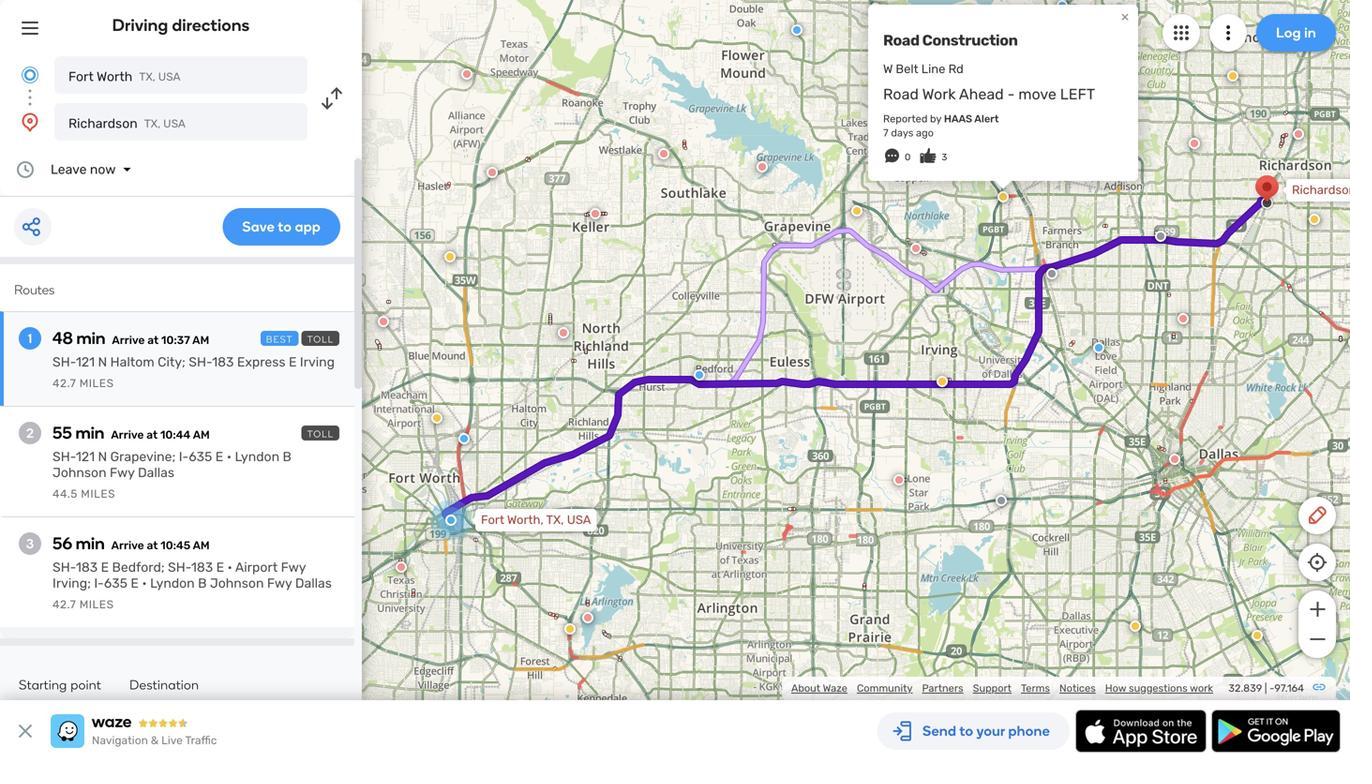 Task type: vqa. For each thing, say whether or not it's contained in the screenshot.
reviews
no



Task type: locate. For each thing, give the bounding box(es) containing it.
42.7 down 48
[[53, 377, 76, 390]]

2 vertical spatial •
[[142, 576, 147, 591]]

0 vertical spatial johnson
[[53, 465, 106, 481]]

sh- down 55
[[53, 449, 76, 465]]

0 vertical spatial usa
[[158, 70, 181, 83]]

at inside the 48 min arrive at 10:37 am
[[147, 334, 159, 347]]

usa
[[158, 70, 181, 83], [163, 117, 186, 130], [567, 513, 591, 527]]

at left 10:44
[[146, 428, 158, 442]]

635 inside "sh-121 n grapevine; i-635 e • lyndon b johnson fwy dallas 44.5 miles"
[[189, 449, 212, 465]]

sh- up "irving;"
[[53, 560, 76, 575]]

1 vertical spatial lyndon
[[150, 576, 195, 591]]

rd
[[948, 62, 964, 76]]

- left move
[[1008, 85, 1015, 103]]

dallas
[[138, 465, 174, 481], [295, 576, 332, 591]]

at inside 55 min arrive at 10:44 am
[[146, 428, 158, 442]]

1 am from the top
[[192, 334, 209, 347]]

e down bedford;
[[131, 576, 139, 591]]

635 down bedford;
[[104, 576, 128, 591]]

fort for worth,
[[481, 513, 504, 527]]

• down bedford;
[[142, 576, 147, 591]]

arrive for 55 min
[[111, 428, 144, 442]]

notices
[[1060, 682, 1096, 695]]

pencil image
[[1306, 504, 1329, 527]]

min for 48 min
[[76, 328, 105, 348]]

lyndon
[[235, 449, 279, 465], [150, 576, 195, 591]]

fort
[[68, 69, 94, 84], [481, 513, 504, 527]]

sh-183 e bedford; sh-183 e • airport fwy irving; i-635 e • lyndon b johnson fwy dallas 42.7 miles
[[53, 560, 332, 611]]

road closed image
[[1189, 138, 1200, 149], [658, 148, 669, 159], [757, 161, 768, 173], [487, 167, 498, 178], [378, 316, 389, 327], [396, 562, 407, 573], [582, 612, 593, 623]]

b inside sh-183 e bedford; sh-183 e • airport fwy irving; i-635 e • lyndon b johnson fwy dallas 42.7 miles
[[198, 576, 207, 591]]

miles right 44.5
[[81, 488, 115, 501]]

0 horizontal spatial fort
[[68, 69, 94, 84]]

usa inside fort worth tx, usa
[[158, 70, 181, 83]]

e left bedford;
[[101, 560, 109, 575]]

accident image
[[1155, 231, 1166, 242], [1046, 268, 1058, 279]]

1 horizontal spatial 3
[[942, 151, 947, 163]]

i- right "irving;"
[[94, 576, 104, 591]]

bedford;
[[112, 560, 165, 575]]

driving
[[112, 15, 168, 35]]

1 horizontal spatial richardson
[[1292, 183, 1350, 197]]

miles inside sh-121 n haltom city; sh-183 express e irving 42.7 miles
[[79, 377, 114, 390]]

min
[[76, 328, 105, 348], [76, 423, 104, 443], [76, 533, 105, 554]]

sh-
[[53, 354, 76, 370], [189, 354, 212, 370], [53, 449, 76, 465], [53, 560, 76, 575], [168, 560, 191, 575]]

0 horizontal spatial accident image
[[870, 3, 881, 14]]

miles down "irving;"
[[79, 598, 114, 611]]

121 left haltom
[[76, 354, 95, 370]]

e right grapevine;
[[215, 449, 223, 465]]

1 vertical spatial 42.7
[[53, 598, 76, 611]]

0 vertical spatial b
[[283, 449, 291, 465]]

0 vertical spatial accident image
[[1155, 231, 1166, 242]]

0 vertical spatial richardson
[[68, 116, 138, 131]]

miles
[[79, 377, 114, 390], [81, 488, 115, 501], [79, 598, 114, 611]]

work
[[1190, 682, 1213, 695]]

fort for worth
[[68, 69, 94, 84]]

support link
[[973, 682, 1012, 695]]

1 vertical spatial i-
[[94, 576, 104, 591]]

fort worth, tx, usa
[[481, 513, 591, 527]]

2 vertical spatial fwy
[[267, 576, 292, 591]]

1 vertical spatial 635
[[104, 576, 128, 591]]

0 vertical spatial i-
[[179, 449, 189, 465]]

1 vertical spatial accident image
[[1046, 268, 1058, 279]]

0 vertical spatial -
[[1008, 85, 1015, 103]]

1 vertical spatial •
[[227, 560, 232, 575]]

toll up "irving"
[[307, 334, 334, 345]]

2 vertical spatial usa
[[567, 513, 591, 527]]

sh- inside "sh-121 n grapevine; i-635 e • lyndon b johnson fwy dallas 44.5 miles"
[[53, 449, 76, 465]]

n inside sh-121 n haltom city; sh-183 express e irving 42.7 miles
[[98, 354, 107, 370]]

0 vertical spatial am
[[192, 334, 209, 347]]

1 horizontal spatial -
[[1270, 682, 1275, 695]]

1 horizontal spatial lyndon
[[235, 449, 279, 465]]

am right 10:44
[[193, 428, 210, 442]]

3 right 0
[[942, 151, 947, 163]]

0
[[905, 151, 911, 163]]

1 vertical spatial arrive
[[111, 428, 144, 442]]

arrive up haltom
[[112, 334, 145, 347]]

am inside the 56 min arrive at 10:45 am
[[193, 539, 210, 552]]

i- down 10:44
[[179, 449, 189, 465]]

tx,
[[139, 70, 156, 83], [144, 117, 161, 130], [546, 513, 564, 527]]

road up reported
[[883, 85, 919, 103]]

n left haltom
[[98, 354, 107, 370]]

arrive up bedford;
[[111, 539, 144, 552]]

fwy down airport
[[267, 576, 292, 591]]

at for 56 min
[[147, 539, 158, 552]]

1 vertical spatial at
[[146, 428, 158, 442]]

2 42.7 from the top
[[53, 598, 76, 611]]

0 horizontal spatial dallas
[[138, 465, 174, 481]]

irving
[[300, 354, 335, 370]]

635 down 10:44
[[189, 449, 212, 465]]

0 vertical spatial 121
[[76, 354, 95, 370]]

e
[[289, 354, 297, 370], [215, 449, 223, 465], [101, 560, 109, 575], [216, 560, 224, 575], [131, 576, 139, 591]]

1 horizontal spatial fort
[[481, 513, 504, 527]]

2 vertical spatial at
[[147, 539, 158, 552]]

0 vertical spatial lyndon
[[235, 449, 279, 465]]

road up belt
[[883, 31, 919, 49]]

10:44
[[160, 428, 191, 442]]

× link
[[1117, 7, 1134, 25]]

starting
[[19, 677, 67, 693]]

accident image
[[870, 3, 881, 14], [1348, 337, 1350, 348], [996, 495, 1007, 506]]

road closed image
[[461, 68, 473, 80], [1293, 128, 1304, 140], [590, 208, 601, 219], [910, 243, 922, 254], [1178, 313, 1189, 324], [558, 327, 569, 338], [1169, 454, 1180, 465], [894, 474, 905, 486]]

fort worth tx, usa
[[68, 69, 181, 84]]

- inside w belt line rd road work ahead - move left reported by haas alert 7 days ago
[[1008, 85, 1015, 103]]

w
[[883, 62, 893, 76]]

0 vertical spatial road
[[883, 31, 919, 49]]

44.5
[[53, 488, 78, 501]]

now
[[90, 162, 116, 177]]

fort left worth,
[[481, 513, 504, 527]]

alert
[[974, 113, 999, 125]]

hazard image
[[851, 205, 863, 217], [1309, 214, 1320, 225], [444, 251, 456, 263], [1130, 621, 1141, 632], [1252, 630, 1263, 641]]

2 vertical spatial min
[[76, 533, 105, 554]]

b
[[283, 449, 291, 465], [198, 576, 207, 591]]

0 vertical spatial 42.7
[[53, 377, 76, 390]]

ahead
[[959, 85, 1004, 103]]

at for 48 min
[[147, 334, 159, 347]]

sh- for 55 min
[[53, 449, 76, 465]]

arrive for 48 min
[[112, 334, 145, 347]]

1 vertical spatial dallas
[[295, 576, 332, 591]]

48 min arrive at 10:37 am
[[53, 328, 209, 348]]

n for 48 min
[[98, 354, 107, 370]]

1 vertical spatial 121
[[76, 449, 95, 465]]

am for 48 min
[[192, 334, 209, 347]]

richardson
[[68, 116, 138, 131], [1292, 183, 1350, 197]]

usa down driving directions
[[158, 70, 181, 83]]

am inside 55 min arrive at 10:44 am
[[193, 428, 210, 442]]

121 inside sh-121 n haltom city; sh-183 express e irving 42.7 miles
[[76, 354, 95, 370]]

min right 55
[[76, 423, 104, 443]]

2 road from the top
[[883, 85, 919, 103]]

arrive inside the 56 min arrive at 10:45 am
[[111, 539, 144, 552]]

• right grapevine;
[[227, 449, 232, 465]]

leave now
[[51, 162, 116, 177]]

police image
[[791, 24, 803, 36], [1093, 342, 1104, 353], [694, 369, 705, 381], [458, 433, 470, 444]]

am right 10:37
[[192, 334, 209, 347]]

0 horizontal spatial -
[[1008, 85, 1015, 103]]

destination button
[[129, 677, 199, 706]]

2 am from the top
[[193, 428, 210, 442]]

1 vertical spatial n
[[98, 449, 107, 465]]

0 horizontal spatial b
[[198, 576, 207, 591]]

0 vertical spatial dallas
[[138, 465, 174, 481]]

about waze link
[[791, 682, 848, 695]]

0 vertical spatial min
[[76, 328, 105, 348]]

n down 55 min arrive at 10:44 am
[[98, 449, 107, 465]]

i-
[[179, 449, 189, 465], [94, 576, 104, 591]]

sh- down 48
[[53, 354, 76, 370]]

0 vertical spatial •
[[227, 449, 232, 465]]

johnson up 44.5
[[53, 465, 106, 481]]

0 vertical spatial toll
[[307, 334, 334, 345]]

at inside the 56 min arrive at 10:45 am
[[147, 539, 158, 552]]

2 toll from the top
[[307, 428, 334, 440]]

miles down haltom
[[79, 377, 114, 390]]

1 horizontal spatial i-
[[179, 449, 189, 465]]

1 vertical spatial johnson
[[210, 576, 264, 591]]

arrive up grapevine;
[[111, 428, 144, 442]]

am
[[192, 334, 209, 347], [193, 428, 210, 442], [193, 539, 210, 552]]

121 for 48
[[76, 354, 95, 370]]

n inside "sh-121 n grapevine; i-635 e • lyndon b johnson fwy dallas 44.5 miles"
[[98, 449, 107, 465]]

0 horizontal spatial lyndon
[[150, 576, 195, 591]]

at left 10:45
[[147, 539, 158, 552]]

am inside the 48 min arrive at 10:37 am
[[192, 334, 209, 347]]

fwy right airport
[[281, 560, 306, 575]]

johnson
[[53, 465, 106, 481], [210, 576, 264, 591]]

121 inside "sh-121 n grapevine; i-635 e • lyndon b johnson fwy dallas 44.5 miles"
[[76, 449, 95, 465]]

0 vertical spatial 635
[[189, 449, 212, 465]]

fwy down grapevine;
[[110, 465, 135, 481]]

1 vertical spatial b
[[198, 576, 207, 591]]

usa down fort worth tx, usa
[[163, 117, 186, 130]]

fwy inside "sh-121 n grapevine; i-635 e • lyndon b johnson fwy dallas 44.5 miles"
[[110, 465, 135, 481]]

arrive inside 55 min arrive at 10:44 am
[[111, 428, 144, 442]]

2 vertical spatial miles
[[79, 598, 114, 611]]

2 vertical spatial accident image
[[996, 495, 1007, 506]]

42.7 down "irving;"
[[53, 598, 76, 611]]

183
[[212, 354, 234, 370], [76, 560, 98, 575], [191, 560, 213, 575]]

183 left airport
[[191, 560, 213, 575]]

1 horizontal spatial accident image
[[1155, 231, 1166, 242]]

1 horizontal spatial 635
[[189, 449, 212, 465]]

police image
[[1057, 0, 1068, 11]]

tx, right worth on the top of the page
[[139, 70, 156, 83]]

1 vertical spatial fort
[[481, 513, 504, 527]]

arrive inside the 48 min arrive at 10:37 am
[[112, 334, 145, 347]]

42.7 inside sh-121 n haltom city; sh-183 express e irving 42.7 miles
[[53, 377, 76, 390]]

0 vertical spatial fwy
[[110, 465, 135, 481]]

1 vertical spatial toll
[[307, 428, 334, 440]]

ago
[[916, 127, 934, 139]]

1 121 from the top
[[76, 354, 95, 370]]

how
[[1105, 682, 1126, 695]]

1 vertical spatial 3
[[26, 536, 34, 552]]

tx, right worth,
[[546, 513, 564, 527]]

0 horizontal spatial richardson
[[68, 116, 138, 131]]

fort left worth on the top of the page
[[68, 69, 94, 84]]

0 vertical spatial n
[[98, 354, 107, 370]]

1 vertical spatial min
[[76, 423, 104, 443]]

johnson down airport
[[210, 576, 264, 591]]

usa right worth,
[[567, 513, 591, 527]]

1 42.7 from the top
[[53, 377, 76, 390]]

0 vertical spatial arrive
[[112, 334, 145, 347]]

construction
[[922, 31, 1018, 49]]

0 horizontal spatial johnson
[[53, 465, 106, 481]]

0 vertical spatial tx,
[[139, 70, 156, 83]]

suggestions
[[1129, 682, 1188, 695]]

183 left express
[[212, 354, 234, 370]]

grapevine;
[[110, 449, 176, 465]]

days
[[891, 127, 914, 139]]

3 left 56
[[26, 536, 34, 552]]

tx, down fort worth tx, usa
[[144, 117, 161, 130]]

-
[[1008, 85, 1015, 103], [1270, 682, 1275, 695]]

- right |
[[1270, 682, 1275, 695]]

2 horizontal spatial accident image
[[1348, 337, 1350, 348]]

haas
[[944, 113, 972, 125]]

road inside w belt line rd road work ahead - move left reported by haas alert 7 days ago
[[883, 85, 919, 103]]

1 vertical spatial richardson
[[1292, 183, 1350, 197]]

left
[[1060, 85, 1095, 103]]

toll down "irving"
[[307, 428, 334, 440]]

starting point button
[[19, 677, 101, 707]]

55
[[53, 423, 72, 443]]

b inside "sh-121 n grapevine; i-635 e • lyndon b johnson fwy dallas 44.5 miles"
[[283, 449, 291, 465]]

min right 56
[[76, 533, 105, 554]]

fwy
[[110, 465, 135, 481], [281, 560, 306, 575], [267, 576, 292, 591]]

1 n from the top
[[98, 354, 107, 370]]

lyndon inside sh-183 e bedford; sh-183 e • airport fwy irving; i-635 e • lyndon b johnson fwy dallas 42.7 miles
[[150, 576, 195, 591]]

terms
[[1021, 682, 1050, 695]]

am right 10:45
[[193, 539, 210, 552]]

tx, inside fort worth tx, usa
[[139, 70, 156, 83]]

0 vertical spatial at
[[147, 334, 159, 347]]

• inside "sh-121 n grapevine; i-635 e • lyndon b johnson fwy dallas 44.5 miles"
[[227, 449, 232, 465]]

traffic
[[185, 734, 217, 747]]

1 horizontal spatial accident image
[[996, 495, 1007, 506]]

3
[[942, 151, 947, 163], [26, 536, 34, 552]]

0 horizontal spatial i-
[[94, 576, 104, 591]]

express
[[237, 354, 286, 370]]

2 vertical spatial tx,
[[546, 513, 564, 527]]

1 vertical spatial usa
[[163, 117, 186, 130]]

waze
[[823, 682, 848, 695]]

0 vertical spatial 3
[[942, 151, 947, 163]]

1 vertical spatial tx,
[[144, 117, 161, 130]]

2 121 from the top
[[76, 449, 95, 465]]

2 n from the top
[[98, 449, 107, 465]]

2 vertical spatial arrive
[[111, 539, 144, 552]]

×
[[1121, 7, 1129, 25]]

sh- down 10:45
[[168, 560, 191, 575]]

johnson inside sh-183 e bedford; sh-183 e • airport fwy irving; i-635 e • lyndon b johnson fwy dallas 42.7 miles
[[210, 576, 264, 591]]

0 vertical spatial miles
[[79, 377, 114, 390]]

1 horizontal spatial b
[[283, 449, 291, 465]]

2 vertical spatial am
[[193, 539, 210, 552]]

n
[[98, 354, 107, 370], [98, 449, 107, 465]]

1 vertical spatial am
[[193, 428, 210, 442]]

121 up 44.5
[[76, 449, 95, 465]]

0 horizontal spatial 635
[[104, 576, 128, 591]]

best
[[266, 334, 293, 345]]

1 vertical spatial road
[[883, 85, 919, 103]]

driving directions
[[112, 15, 250, 35]]

min right 48
[[76, 328, 105, 348]]

e left "irving"
[[289, 354, 297, 370]]

|
[[1265, 682, 1267, 695]]

at
[[147, 334, 159, 347], [146, 428, 158, 442], [147, 539, 158, 552]]

miles inside sh-183 e bedford; sh-183 e • airport fwy irving; i-635 e • lyndon b johnson fwy dallas 42.7 miles
[[79, 598, 114, 611]]

183 inside sh-121 n haltom city; sh-183 express e irving 42.7 miles
[[212, 354, 234, 370]]

hazard image
[[1227, 70, 1239, 82], [937, 376, 948, 387], [431, 413, 443, 424], [564, 623, 576, 635]]

635
[[189, 449, 212, 465], [104, 576, 128, 591]]

42.7
[[53, 377, 76, 390], [53, 598, 76, 611]]

at left 10:37
[[147, 334, 159, 347]]

sh- for 48 min
[[53, 354, 76, 370]]

richardson for richardson
[[1292, 183, 1350, 197]]

1 vertical spatial miles
[[81, 488, 115, 501]]

1 horizontal spatial johnson
[[210, 576, 264, 591]]

arrive
[[112, 334, 145, 347], [111, 428, 144, 442], [111, 539, 144, 552]]

• left airport
[[227, 560, 232, 575]]

current location image
[[19, 64, 41, 86]]

richardson tx, usa
[[68, 116, 186, 131]]

0 vertical spatial fort
[[68, 69, 94, 84]]

3 am from the top
[[193, 539, 210, 552]]

1 horizontal spatial dallas
[[295, 576, 332, 591]]

0 horizontal spatial 3
[[26, 536, 34, 552]]



Task type: describe. For each thing, give the bounding box(es) containing it.
terms link
[[1021, 682, 1050, 695]]

i- inside sh-183 e bedford; sh-183 e • airport fwy irving; i-635 e • lyndon b johnson fwy dallas 42.7 miles
[[94, 576, 104, 591]]

support
[[973, 682, 1012, 695]]

n for 55 min
[[98, 449, 107, 465]]

1
[[28, 331, 32, 346]]

usa for worth
[[158, 70, 181, 83]]

road construction
[[883, 31, 1018, 49]]

&
[[151, 734, 159, 747]]

10:37
[[161, 334, 190, 347]]

min for 55 min
[[76, 423, 104, 443]]

usa inside richardson tx, usa
[[163, 117, 186, 130]]

belt
[[896, 62, 918, 76]]

reported
[[883, 113, 928, 125]]

121 for 55
[[76, 449, 95, 465]]

routes
[[14, 282, 55, 298]]

1 vertical spatial fwy
[[281, 560, 306, 575]]

7
[[883, 127, 889, 139]]

min for 56 min
[[76, 533, 105, 554]]

dallas inside sh-183 e bedford; sh-183 e • airport fwy irving; i-635 e • lyndon b johnson fwy dallas 42.7 miles
[[295, 576, 332, 591]]

97.164
[[1275, 682, 1304, 695]]

42.7 inside sh-183 e bedford; sh-183 e • airport fwy irving; i-635 e • lyndon b johnson fwy dallas 42.7 miles
[[53, 598, 76, 611]]

e inside sh-121 n haltom city; sh-183 express e irving 42.7 miles
[[289, 354, 297, 370]]

1 vertical spatial accident image
[[1348, 337, 1350, 348]]

destination
[[129, 677, 199, 693]]

airport
[[235, 560, 278, 575]]

notices link
[[1060, 682, 1096, 695]]

10:45
[[160, 539, 190, 552]]

1 vertical spatial -
[[1270, 682, 1275, 695]]

location image
[[19, 111, 41, 133]]

32.839
[[1229, 682, 1262, 695]]

by
[[930, 113, 941, 125]]

starting point
[[19, 677, 101, 693]]

navigation & live traffic
[[92, 734, 217, 747]]

sh- for 56 min
[[53, 560, 76, 575]]

48
[[53, 328, 73, 348]]

about waze community partners support terms notices how suggestions work
[[791, 682, 1213, 695]]

• for 55 min
[[227, 449, 232, 465]]

56
[[53, 533, 72, 554]]

0 horizontal spatial accident image
[[1046, 268, 1058, 279]]

city;
[[158, 354, 186, 370]]

irving;
[[53, 576, 91, 591]]

183 up "irving;"
[[76, 560, 98, 575]]

partners
[[922, 682, 963, 695]]

navigation
[[92, 734, 148, 747]]

x image
[[14, 720, 37, 743]]

i- inside "sh-121 n grapevine; i-635 e • lyndon b johnson fwy dallas 44.5 miles"
[[179, 449, 189, 465]]

lyndon inside "sh-121 n grapevine; i-635 e • lyndon b johnson fwy dallas 44.5 miles"
[[235, 449, 279, 465]]

zoom in image
[[1306, 598, 1329, 621]]

work
[[922, 85, 956, 103]]

leave
[[51, 162, 87, 177]]

usa for worth,
[[567, 513, 591, 527]]

• for 56 min
[[227, 560, 232, 575]]

am for 56 min
[[193, 539, 210, 552]]

sh- right city;
[[189, 354, 212, 370]]

haltom
[[110, 354, 154, 370]]

tx, for worth,
[[546, 513, 564, 527]]

about
[[791, 682, 821, 695]]

56 min arrive at 10:45 am
[[53, 533, 210, 554]]

community link
[[857, 682, 913, 695]]

1 road from the top
[[883, 31, 919, 49]]

55 min arrive at 10:44 am
[[53, 423, 210, 443]]

partners link
[[922, 682, 963, 695]]

sh-121 n grapevine; i-635 e • lyndon b johnson fwy dallas 44.5 miles
[[53, 449, 291, 501]]

miles inside "sh-121 n grapevine; i-635 e • lyndon b johnson fwy dallas 44.5 miles"
[[81, 488, 115, 501]]

32.839 | -97.164
[[1229, 682, 1304, 695]]

e left airport
[[216, 560, 224, 575]]

live
[[161, 734, 183, 747]]

link image
[[1312, 680, 1327, 695]]

line
[[921, 62, 945, 76]]

directions
[[172, 15, 250, 35]]

worth,
[[507, 513, 544, 527]]

worth
[[97, 69, 133, 84]]

arrive for 56 min
[[111, 539, 144, 552]]

tx, inside richardson tx, usa
[[144, 117, 161, 130]]

1 toll from the top
[[307, 334, 334, 345]]

how suggestions work link
[[1105, 682, 1213, 695]]

clock image
[[14, 158, 37, 181]]

zoom out image
[[1306, 628, 1329, 651]]

dallas inside "sh-121 n grapevine; i-635 e • lyndon b johnson fwy dallas 44.5 miles"
[[138, 465, 174, 481]]

tx, for worth
[[139, 70, 156, 83]]

point
[[71, 677, 101, 693]]

w belt line rd road work ahead - move left reported by haas alert 7 days ago
[[883, 62, 1095, 139]]

johnson inside "sh-121 n grapevine; i-635 e • lyndon b johnson fwy dallas 44.5 miles"
[[53, 465, 106, 481]]

richardson for richardson tx, usa
[[68, 116, 138, 131]]

sh-121 n haltom city; sh-183 express e irving 42.7 miles
[[53, 354, 335, 390]]

move
[[1018, 85, 1057, 103]]

0 vertical spatial accident image
[[870, 3, 881, 14]]

635 inside sh-183 e bedford; sh-183 e • airport fwy irving; i-635 e • lyndon b johnson fwy dallas 42.7 miles
[[104, 576, 128, 591]]

e inside "sh-121 n grapevine; i-635 e • lyndon b johnson fwy dallas 44.5 miles"
[[215, 449, 223, 465]]

at for 55 min
[[146, 428, 158, 442]]

am for 55 min
[[193, 428, 210, 442]]

community
[[857, 682, 913, 695]]

2
[[26, 425, 34, 441]]



